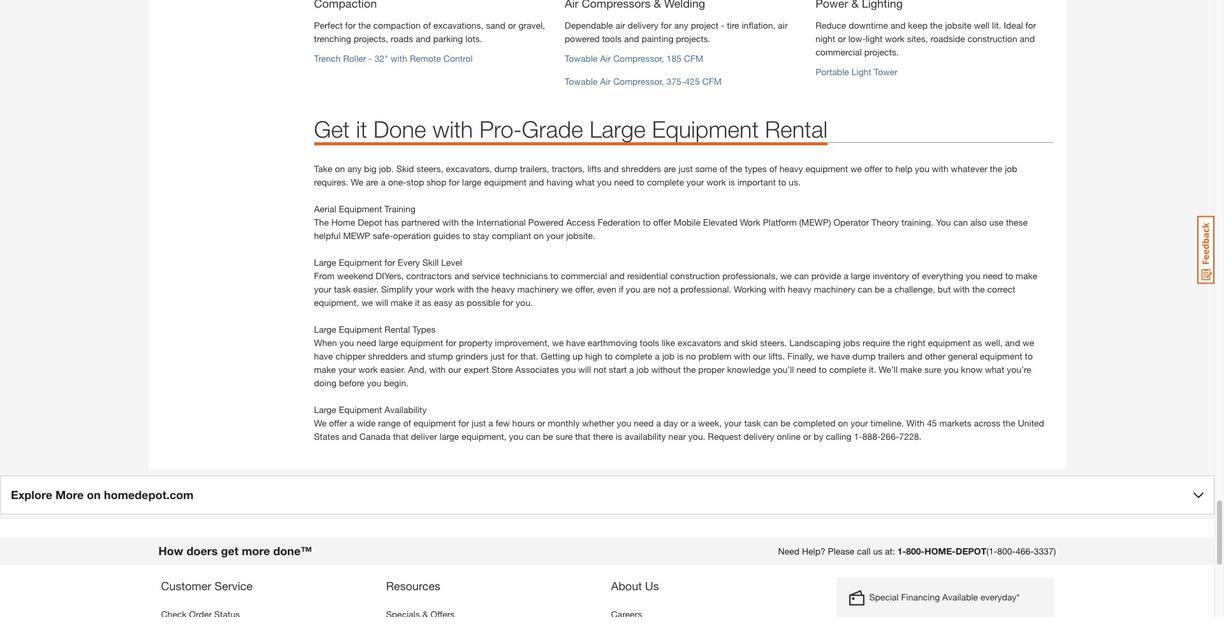 Task type: locate. For each thing, give the bounding box(es) containing it.
you
[[915, 163, 930, 174], [597, 177, 612, 188], [966, 271, 981, 281], [626, 284, 641, 295], [340, 338, 354, 348], [561, 364, 576, 375], [944, 364, 959, 375], [367, 378, 382, 389], [617, 418, 632, 429], [509, 431, 524, 442]]

financing
[[901, 592, 940, 603]]

you right help
[[915, 163, 930, 174]]

equipment up weekend
[[339, 257, 382, 268]]

your inside large equipment rental types when you need large equipment for property improvement, we have earthmoving tools like excavators and skid steers. landscaping jobs require the right equipment as well, and we have chipper shredders and stump grinders just for that. getting up high to complete a job is no problem with our lifts. finally, we have dump trailers and other general equipment to make your work easier. and, with our expert store associates you will not start a job without the proper knowledge you'll need to complete it. we'll make sure you know what you're doing before you begin.
[[338, 364, 356, 375]]

equipment inside aerial equipment training the home depot has partnered with the international powered access federation to offer mobile elevated work platform (mewp) operator theory training. you can also use these helpful mewp safe-operation guides to stay compliant on your jobsite.
[[339, 204, 382, 215]]

1- right calling
[[854, 431, 863, 442]]

0 vertical spatial our
[[753, 351, 766, 362]]

not down high on the left of the page
[[594, 364, 607, 375]]

2 that from the left
[[575, 431, 591, 442]]

just inside "large equipment availability we offer a wide range of equipment for just a few hours or monthly whether you need a day or a week, your task can be completed on your timeline. with 45 markets across the united states and canada that deliver large equipment, you can be sure that there is availability near you. request delivery online or by calling 1-888-266-7228."
[[472, 418, 486, 429]]

special financing available everyday*
[[870, 592, 1020, 603]]

and inside perfect for the compaction of excavations, sand or gravel, trenching projects, roads and parking lots.
[[416, 33, 431, 44]]

we
[[851, 163, 862, 174], [781, 271, 792, 281], [561, 284, 573, 295], [362, 297, 373, 308], [552, 338, 564, 348], [1023, 338, 1035, 348], [817, 351, 829, 362]]

are inside large equipment for every skill level from weekend diyers, contractors and service technicians to commercial and residential construction professionals, we can provide a large inventory of everything you need to make your task easier. simplify your work with the heavy machinery we offer, even if you are not a professional. working with heavy machinery can be a challenge, but with the correct equipment, we will make it as easy as possible for you.
[[643, 284, 656, 295]]

1 800- from the left
[[906, 546, 925, 557]]

construction inside large equipment for every skill level from weekend diyers, contractors and service technicians to commercial and residential construction professionals, we can provide a large inventory of everything you need to make your task easier. simplify your work with the heavy machinery we offer, even if you are not a professional. working with heavy machinery can be a challenge, but with the correct equipment, we will make it as easy as possible for you.
[[670, 271, 720, 281]]

task down weekend
[[334, 284, 351, 295]]

1 horizontal spatial be
[[781, 418, 791, 429]]

as inside large equipment rental types when you need large equipment for property improvement, we have earthmoving tools like excavators and skid steers. landscaping jobs require the right equipment as well, and we have chipper shredders and stump grinders just for that. getting up high to complete a job is no problem with our lifts. finally, we have dump trailers and other general equipment to make your work easier. and, with our expert store associates you will not start a job without the proper knowledge you'll need to complete it. we'll make sure you know what you're doing before you begin.
[[973, 338, 982, 348]]

can left provide
[[795, 271, 809, 281]]

0 vertical spatial commercial
[[816, 47, 862, 58]]

offer left help
[[865, 163, 883, 174]]

have
[[566, 338, 585, 348], [314, 351, 333, 362], [831, 351, 850, 362]]

dependable air delivery for any project - tire inflation, air powered tools and painting projects.
[[565, 20, 788, 44]]

construction up professional.
[[670, 271, 720, 281]]

delivery inside dependable air delivery for any project - tire inflation, air powered tools and painting projects.
[[628, 20, 659, 31]]

0 horizontal spatial what
[[575, 177, 595, 188]]

delivery up 'painting'
[[628, 20, 659, 31]]

shredders right lifts
[[621, 163, 661, 174]]

equipment
[[652, 116, 759, 143], [339, 204, 382, 215], [339, 257, 382, 268], [339, 324, 382, 335], [339, 405, 382, 415]]

sure down other
[[925, 364, 942, 375]]

can inside aerial equipment training the home depot has partnered with the international powered access federation to offer mobile elevated work platform (mewp) operator theory training. you can also use these helpful mewp safe-operation guides to stay compliant on your jobsite.
[[954, 217, 968, 228]]

easier.
[[353, 284, 379, 295], [380, 364, 406, 375]]

equipment up deliver
[[414, 418, 456, 429]]

explore more on homedepot.com
[[11, 488, 194, 502]]

to up correct
[[1006, 271, 1013, 281]]

resources
[[386, 579, 441, 593]]

1 horizontal spatial sure
[[925, 364, 942, 375]]

offer up states
[[329, 418, 347, 429]]

with up guides
[[442, 217, 459, 228]]

sure inside large equipment rental types when you need large equipment for property improvement, we have earthmoving tools like excavators and skid steers. landscaping jobs require the right equipment as well, and we have chipper shredders and stump grinders just for that. getting up high to complete a job is no problem with our lifts. finally, we have dump trailers and other general equipment to make your work easier. and, with our expert store associates you will not start a job without the proper knowledge you'll need to complete it. we'll make sure you know what you're doing before you begin.
[[925, 364, 942, 375]]

work
[[740, 217, 761, 228]]

1 vertical spatial 1-
[[898, 546, 906, 557]]

0 horizontal spatial air
[[616, 20, 625, 31]]

or left low-
[[838, 33, 846, 44]]

have down jobs
[[831, 351, 850, 362]]

equipment for for
[[339, 405, 382, 415]]

any inside dependable air delivery for any project - tire inflation, air powered tools and painting projects.
[[674, 20, 689, 31]]

1- right at: in the right of the page
[[898, 546, 906, 557]]

1 vertical spatial construction
[[670, 271, 720, 281]]

about us
[[611, 579, 659, 593]]

0 vertical spatial towable
[[565, 53, 598, 64]]

roadside
[[931, 33, 965, 44]]

commercial up offer,
[[561, 271, 607, 281]]

timeline.
[[871, 418, 904, 429]]

for inside perfect for the compaction of excavations, sand or gravel, trenching projects, roads and parking lots.
[[345, 20, 356, 31]]

1 horizontal spatial you.
[[689, 431, 706, 442]]

2 vertical spatial be
[[543, 431, 553, 442]]

1 vertical spatial you.
[[689, 431, 706, 442]]

1 horizontal spatial are
[[643, 284, 656, 295]]

1 vertical spatial equipment,
[[462, 431, 507, 442]]

whether
[[582, 418, 615, 429]]

large inside large equipment rental types when you need large equipment for property improvement, we have earthmoving tools like excavators and skid steers. landscaping jobs require the right equipment as well, and we have chipper shredders and stump grinders just for that. getting up high to complete a job is no problem with our lifts. finally, we have dump trailers and other general equipment to make your work easier. and, with our expert store associates you will not start a job without the proper knowledge you'll need to complete it. we'll make sure you know what you're doing before you begin.
[[314, 324, 336, 335]]

0 vertical spatial task
[[334, 284, 351, 295]]

of right 'compaction'
[[423, 20, 431, 31]]

0 vertical spatial shredders
[[621, 163, 661, 174]]

0 horizontal spatial are
[[366, 177, 378, 188]]

0 horizontal spatial that
[[393, 431, 409, 442]]

use
[[990, 217, 1004, 228]]

0 horizontal spatial not
[[594, 364, 607, 375]]

with right working
[[769, 284, 786, 295]]

your down powered
[[546, 230, 564, 241]]

1 horizontal spatial not
[[658, 284, 671, 295]]

1 vertical spatial job
[[662, 351, 675, 362]]

0 horizontal spatial commercial
[[561, 271, 607, 281]]

working
[[734, 284, 767, 295]]

1 horizontal spatial dump
[[853, 351, 876, 362]]

air down dependable
[[600, 53, 611, 64]]

weekend
[[337, 271, 373, 281]]

on down powered
[[534, 230, 544, 241]]

is inside the take on any big job. skid steers, excavators, dump trailers, tractors, lifts and shredders are just some of the types of heavy equipment we offer to help you with whatever the job requires. we are a one-stop shop for large equipment and having what you need to complete your work is important to us.
[[729, 177, 735, 188]]

0 vertical spatial easier.
[[353, 284, 379, 295]]

2 air from the top
[[600, 76, 611, 87]]

not inside large equipment rental types when you need large equipment for property improvement, we have earthmoving tools like excavators and skid steers. landscaping jobs require the right equipment as well, and we have chipper shredders and stump grinders just for that. getting up high to complete a job is no problem with our lifts. finally, we have dump trailers and other general equipment to make your work easier. and, with our expert store associates you will not start a job without the proper knowledge you'll need to complete it. we'll make sure you know what you're doing before you begin.
[[594, 364, 607, 375]]

1 horizontal spatial any
[[674, 20, 689, 31]]

1 horizontal spatial offer
[[653, 217, 671, 228]]

and right lifts
[[604, 163, 619, 174]]

1 horizontal spatial what
[[985, 364, 1005, 375]]

air right "inflation,"
[[778, 20, 788, 31]]

your up 888-
[[851, 418, 868, 429]]

is left no
[[677, 351, 684, 362]]

266-
[[881, 431, 899, 442]]

it
[[356, 116, 367, 143], [415, 297, 420, 308]]

0 vertical spatial you.
[[516, 297, 533, 308]]

important
[[738, 177, 776, 188]]

the up roadside
[[930, 20, 943, 31]]

also
[[971, 217, 987, 228]]

or right the sand
[[508, 20, 516, 31]]

large inside large equipment rental types when you need large equipment for property improvement, we have earthmoving tools like excavators and skid steers. landscaping jobs require the right equipment as well, and we have chipper shredders and stump grinders just for that. getting up high to complete a job is no problem with our lifts. finally, we have dump trailers and other general equipment to make your work easier. and, with our expert store associates you will not start a job without the proper knowledge you'll need to complete it. we'll make sure you know what you're doing before you begin.
[[379, 338, 398, 348]]

is left important
[[729, 177, 735, 188]]

need
[[778, 546, 800, 557]]

1 horizontal spatial that
[[575, 431, 591, 442]]

high
[[585, 351, 603, 362]]

work up easy
[[435, 284, 455, 295]]

night
[[816, 33, 836, 44]]

simplify
[[381, 284, 413, 295]]

need up federation
[[614, 177, 634, 188]]

need inside the take on any big job. skid steers, excavators, dump trailers, tractors, lifts and shredders are just some of the types of heavy equipment we offer to help you with whatever the job requires. we are a one-stop shop for large equipment and having what you need to complete your work is important to us.
[[614, 177, 634, 188]]

make
[[1016, 271, 1038, 281], [391, 297, 413, 308], [314, 364, 336, 375], [900, 364, 922, 375]]

0 horizontal spatial shredders
[[368, 351, 408, 362]]

work up the before on the bottom
[[358, 364, 378, 375]]

0 vertical spatial sure
[[925, 364, 942, 375]]

1 horizontal spatial construction
[[968, 33, 1018, 44]]

on right more at the bottom of the page
[[87, 488, 101, 502]]

large equipment for every skill level from weekend diyers, contractors and service technicians to commercial and residential construction professionals, we can provide a large inventory of everything you need to make your task easier. simplify your work with the heavy machinery we offer, even if you are not a professional. working with heavy machinery can be a challenge, but with the correct equipment, we will make it as easy as possible for you.
[[314, 257, 1038, 308]]

towable for towable air compressor, 375-425 cfm
[[565, 76, 598, 87]]

painting
[[642, 33, 674, 44]]

0 vertical spatial what
[[575, 177, 595, 188]]

homedepot.com
[[104, 488, 194, 502]]

0 vertical spatial offer
[[865, 163, 883, 174]]

require
[[863, 338, 890, 348]]

will down simplify
[[376, 297, 388, 308]]

0 vertical spatial be
[[875, 284, 885, 295]]

0 vertical spatial dump
[[494, 163, 518, 174]]

trench roller - 32" with remote control
[[314, 53, 473, 64]]

2 vertical spatial complete
[[829, 364, 867, 375]]

begin.
[[384, 378, 409, 389]]

cfm right 185
[[684, 53, 703, 64]]

will
[[376, 297, 388, 308], [578, 364, 591, 375]]

sites,
[[907, 33, 928, 44]]

doers
[[187, 544, 218, 558]]

delivery left the online
[[744, 431, 775, 442]]

large inside "large equipment availability we offer a wide range of equipment for just a few hours or monthly whether you need a day or a week, your task can be completed on your timeline. with 45 markets across the united states and canada that deliver large equipment, you can be sure that there is availability near you. request delivery online or by calling 1-888-266-7228."
[[314, 405, 336, 415]]

1 vertical spatial our
[[448, 364, 461, 375]]

be
[[875, 284, 885, 295], [781, 418, 791, 429], [543, 431, 553, 442]]

special
[[870, 592, 899, 603]]

help
[[896, 163, 913, 174]]

1 vertical spatial cfm
[[702, 76, 722, 87]]

large up from
[[314, 257, 336, 268]]

easier. inside large equipment rental types when you need large equipment for property improvement, we have earthmoving tools like excavators and skid steers. landscaping jobs require the right equipment as well, and we have chipper shredders and stump grinders just for that. getting up high to complete a job is no problem with our lifts. finally, we have dump trailers and other general equipment to make your work easier. and, with our expert store associates you will not start a job without the proper knowledge you'll need to complete it. we'll make sure you know what you're doing before you begin.
[[380, 364, 406, 375]]

1 vertical spatial any
[[347, 163, 362, 174]]

you. inside large equipment for every skill level from weekend diyers, contractors and service technicians to commercial and residential construction professionals, we can provide a large inventory of everything you need to make your task easier. simplify your work with the heavy machinery we offer, even if you are not a professional. working with heavy machinery can be a challenge, but with the correct equipment, we will make it as easy as possible for you.
[[516, 297, 533, 308]]

1 horizontal spatial just
[[491, 351, 505, 362]]

work
[[885, 33, 905, 44], [707, 177, 726, 188], [435, 284, 455, 295], [358, 364, 378, 375]]

reduce downtime and keep the jobsite well lit. ideal for night or low-light work sites, roadside construction and commercial projects.
[[816, 20, 1036, 58]]

1 vertical spatial delivery
[[744, 431, 775, 442]]

1 vertical spatial we
[[314, 418, 327, 429]]

skid
[[396, 163, 414, 174]]

easier. up "begin."
[[380, 364, 406, 375]]

0 vertical spatial construction
[[968, 33, 1018, 44]]

lifts.
[[769, 351, 785, 362]]

0 horizontal spatial projects.
[[676, 33, 711, 44]]

with inside the take on any big job. skid steers, excavators, dump trailers, tractors, lifts and shredders are just some of the types of heavy equipment we offer to help you with whatever the job requires. we are a one-stop shop for large equipment and having what you need to complete your work is important to us.
[[932, 163, 949, 174]]

0 vertical spatial projects.
[[676, 33, 711, 44]]

1- inside "large equipment availability we offer a wide range of equipment for just a few hours or monthly whether you need a day or a week, your task can be completed on your timeline. with 45 markets across the united states and canada that deliver large equipment, you can be sure that there is availability near you. request delivery online or by calling 1-888-266-7228."
[[854, 431, 863, 442]]

1 horizontal spatial is
[[677, 351, 684, 362]]

1 horizontal spatial commercial
[[816, 47, 862, 58]]

is inside large equipment rental types when you need large equipment for property improvement, we have earthmoving tools like excavators and skid steers. landscaping jobs require the right equipment as well, and we have chipper shredders and stump grinders just for that. getting up high to complete a job is no problem with our lifts. finally, we have dump trailers and other general equipment to make your work easier. and, with our expert store associates you will not start a job without the proper knowledge you'll need to complete it. we'll make sure you know what you're doing before you begin.
[[677, 351, 684, 362]]

0 horizontal spatial you.
[[516, 297, 533, 308]]

0 vertical spatial rental
[[765, 116, 828, 143]]

a down the job. at the top left of page
[[381, 177, 386, 188]]

us
[[873, 546, 883, 557]]

sure down monthly
[[556, 431, 573, 442]]

projects. inside reduce downtime and keep the jobsite well lit. ideal for night or low-light work sites, roadside construction and commercial projects.
[[865, 47, 899, 58]]

will inside large equipment for every skill level from weekend diyers, contractors and service technicians to commercial and residential construction professionals, we can provide a large inventory of everything you need to make your task easier. simplify your work with the heavy machinery we offer, even if you are not a professional. working with heavy machinery can be a challenge, but with the correct equipment, we will make it as easy as possible for you.
[[376, 297, 388, 308]]

0 horizontal spatial any
[[347, 163, 362, 174]]

everyday*
[[981, 592, 1020, 603]]

what
[[575, 177, 595, 188], [985, 364, 1005, 375]]

service
[[472, 271, 500, 281]]

heavy inside the take on any big job. skid steers, excavators, dump trailers, tractors, lifts and shredders are just some of the types of heavy equipment we offer to help you with whatever the job requires. we are a one-stop shop for large equipment and having what you need to complete your work is important to us.
[[780, 163, 803, 174]]

1 vertical spatial commercial
[[561, 271, 607, 281]]

1 horizontal spatial easier.
[[380, 364, 406, 375]]

and left skid
[[724, 338, 739, 348]]

tower
[[874, 67, 898, 77]]

construction down lit.
[[968, 33, 1018, 44]]

perfect for the compaction of excavations, sand or gravel, trenching projects, roads and parking lots.
[[314, 20, 545, 44]]

equipment inside large equipment for every skill level from weekend diyers, contractors and service technicians to commercial and residential construction professionals, we can provide a large inventory of everything you need to make your task easier. simplify your work with the heavy machinery we offer, even if you are not a professional. working with heavy machinery can be a challenge, but with the correct equipment, we will make it as easy as possible for you.
[[339, 257, 382, 268]]

projects. inside dependable air delivery for any project - tire inflation, air powered tools and painting projects.
[[676, 33, 711, 44]]

0 vertical spatial equipment,
[[314, 297, 359, 308]]

will inside large equipment rental types when you need large equipment for property improvement, we have earthmoving tools like excavators and skid steers. landscaping jobs require the right equipment as well, and we have chipper shredders and stump grinders just for that. getting up high to complete a job is no problem with our lifts. finally, we have dump trailers and other general equipment to make your work easier. and, with our expert store associates you will not start a job without the proper knowledge you'll need to complete it. we'll make sure you know what you're doing before you begin.
[[578, 364, 591, 375]]

1 vertical spatial compressor,
[[613, 76, 664, 87]]

doing
[[314, 378, 337, 389]]

you. inside "large equipment availability we offer a wide range of equipment for just a few hours or monthly whether you need a day or a week, your task can be completed on your timeline. with 45 markets across the united states and canada that deliver large equipment, you can be sure that there is availability near you. request delivery online or by calling 1-888-266-7228."
[[689, 431, 706, 442]]

equipment inside large equipment rental types when you need large equipment for property improvement, we have earthmoving tools like excavators and skid steers. landscaping jobs require the right equipment as well, and we have chipper shredders and stump grinders just for that. getting up high to complete a job is no problem with our lifts. finally, we have dump trailers and other general equipment to make your work easier. and, with our expert store associates you will not start a job without the proper knowledge you'll need to complete it. we'll make sure you know what you're doing before you begin.
[[339, 324, 382, 335]]

store
[[492, 364, 513, 375]]

work inside large equipment for every skill level from weekend diyers, contractors and service technicians to commercial and residential construction professionals, we can provide a large inventory of everything you need to make your task easier. simplify your work with the heavy machinery we offer, even if you are not a professional. working with heavy machinery can be a challenge, but with the correct equipment, we will make it as easy as possible for you.
[[435, 284, 455, 295]]

0 horizontal spatial rental
[[385, 324, 410, 335]]

for left few
[[459, 418, 469, 429]]

just left some on the top right of page
[[679, 163, 693, 174]]

is
[[729, 177, 735, 188], [677, 351, 684, 362], [616, 431, 622, 442]]

for inside dependable air delivery for any project - tire inflation, air powered tools and painting projects.
[[661, 20, 672, 31]]

range
[[378, 418, 401, 429]]

on up requires.
[[335, 163, 345, 174]]

large down excavators,
[[462, 177, 482, 188]]

0 horizontal spatial will
[[376, 297, 388, 308]]

possible
[[467, 297, 500, 308]]

1 horizontal spatial -
[[721, 20, 725, 31]]

roads
[[391, 33, 413, 44]]

expert
[[464, 364, 489, 375]]

0 vertical spatial just
[[679, 163, 693, 174]]

general
[[948, 351, 978, 362]]

without
[[652, 364, 681, 375]]

shredders up "begin."
[[368, 351, 408, 362]]

0 horizontal spatial equipment,
[[314, 297, 359, 308]]

your inside the take on any big job. skid steers, excavators, dump trailers, tractors, lifts and shredders are just some of the types of heavy equipment we offer to help you with whatever the job requires. we are a one-stop shop for large equipment and having what you need to complete your work is important to us.
[[687, 177, 704, 188]]

need inside large equipment for every skill level from weekend diyers, contractors and service technicians to commercial and residential construction professionals, we can provide a large inventory of everything you need to make your task easier. simplify your work with the heavy machinery we offer, even if you are not a professional. working with heavy machinery can be a challenge, but with the correct equipment, we will make it as easy as possible for you.
[[983, 271, 1003, 281]]

1 air from the top
[[600, 53, 611, 64]]

a inside the take on any big job. skid steers, excavators, dump trailers, tractors, lifts and shredders are just some of the types of heavy equipment we offer to help you with whatever the job requires. we are a one-stop shop for large equipment and having what you need to complete your work is important to us.
[[381, 177, 386, 188]]

the left types
[[730, 163, 743, 174]]

task right week,
[[744, 418, 761, 429]]

job inside the take on any big job. skid steers, excavators, dump trailers, tractors, lifts and shredders are just some of the types of heavy equipment we offer to help you with whatever the job requires. we are a one-stop shop for large equipment and having what you need to complete your work is important to us.
[[1005, 163, 1018, 174]]

that
[[393, 431, 409, 442], [575, 431, 591, 442]]

chipper
[[336, 351, 366, 362]]

on inside explore more on homedepot.com dropdown button
[[87, 488, 101, 502]]

0 horizontal spatial dump
[[494, 163, 518, 174]]

1 that from the left
[[393, 431, 409, 442]]

0 vertical spatial complete
[[647, 177, 684, 188]]

2 machinery from the left
[[814, 284, 855, 295]]

or right hours
[[537, 418, 546, 429]]

the up stay
[[461, 217, 474, 228]]

0 horizontal spatial -
[[369, 53, 372, 64]]

shredders inside large equipment rental types when you need large equipment for property improvement, we have earthmoving tools like excavators and skid steers. landscaping jobs require the right equipment as well, and we have chipper shredders and stump grinders just for that. getting up high to complete a job is no problem with our lifts. finally, we have dump trailers and other general equipment to make your work easier. and, with our expert store associates you will not start a job without the proper knowledge you'll need to complete it. we'll make sure you know what you're doing before you begin.
[[368, 351, 408, 362]]

0 horizontal spatial tools
[[602, 33, 622, 44]]

need down finally, at the right of page
[[797, 364, 817, 375]]

2 horizontal spatial have
[[831, 351, 850, 362]]

1 horizontal spatial will
[[578, 364, 591, 375]]

- left 32"
[[369, 53, 372, 64]]

2 horizontal spatial is
[[729, 177, 735, 188]]

be up the online
[[781, 418, 791, 429]]

your down contractors
[[415, 284, 433, 295]]

air
[[600, 53, 611, 64], [600, 76, 611, 87]]

for inside the take on any big job. skid steers, excavators, dump trailers, tractors, lifts and shredders are just some of the types of heavy equipment we offer to help you with whatever the job requires. we are a one-stop shop for large equipment and having what you need to complete your work is important to us.
[[449, 177, 460, 188]]

0 vertical spatial not
[[658, 284, 671, 295]]

1 compressor, from the top
[[613, 53, 664, 64]]

2 vertical spatial are
[[643, 284, 656, 295]]

1 vertical spatial rental
[[385, 324, 410, 335]]

grinders
[[456, 351, 488, 362]]

and,
[[408, 364, 427, 375]]

large inside large equipment for every skill level from weekend diyers, contractors and service technicians to commercial and residential construction professionals, we can provide a large inventory of everything you need to make your task easier. simplify your work with the heavy machinery we offer, even if you are not a professional. working with heavy machinery can be a challenge, but with the correct equipment, we will make it as easy as possible for you.
[[314, 257, 336, 268]]

dump up it.
[[853, 351, 876, 362]]

projects. down the light
[[865, 47, 899, 58]]

1 vertical spatial is
[[677, 351, 684, 362]]

1 vertical spatial projects.
[[865, 47, 899, 58]]

cfm right the 425
[[702, 76, 722, 87]]

you right everything
[[966, 271, 981, 281]]

it right 'get'
[[356, 116, 367, 143]]

- left 'tire'
[[721, 20, 725, 31]]

for right ideal
[[1026, 20, 1036, 31]]

task
[[334, 284, 351, 295], [744, 418, 761, 429]]

0 vertical spatial tools
[[602, 33, 622, 44]]

large inside large equipment for every skill level from weekend diyers, contractors and service technicians to commercial and residential construction professionals, we can provide a large inventory of everything you need to make your task easier. simplify your work with the heavy machinery we offer, even if you are not a professional. working with heavy machinery can be a challenge, but with the correct equipment, we will make it as easy as possible for you.
[[851, 271, 871, 281]]

0 horizontal spatial have
[[314, 351, 333, 362]]

1 towable from the top
[[565, 53, 598, 64]]

1 horizontal spatial 1-
[[898, 546, 906, 557]]

2 horizontal spatial be
[[875, 284, 885, 295]]

work inside reduce downtime and keep the jobsite well lit. ideal for night or low-light work sites, roadside construction and commercial projects.
[[885, 33, 905, 44]]

with
[[907, 418, 925, 429]]

our down stump
[[448, 364, 461, 375]]

hours
[[512, 418, 535, 429]]

7228.
[[899, 431, 922, 442]]

1 vertical spatial shredders
[[368, 351, 408, 362]]

1 vertical spatial it
[[415, 297, 420, 308]]

of right some on the top right of page
[[720, 163, 728, 174]]

low-
[[849, 33, 866, 44]]

other
[[925, 351, 946, 362]]

to left us.
[[779, 177, 786, 188]]

0 horizontal spatial 800-
[[906, 546, 925, 557]]

or inside perfect for the compaction of excavations, sand or gravel, trenching projects, roads and parking lots.
[[508, 20, 516, 31]]

1 horizontal spatial job
[[662, 351, 675, 362]]

0 horizontal spatial task
[[334, 284, 351, 295]]

aerial
[[314, 204, 336, 215]]

0 horizontal spatial be
[[543, 431, 553, 442]]

task inside "large equipment availability we offer a wide range of equipment for just a few hours or monthly whether you need a day or a week, your task can be completed on your timeline. with 45 markets across the united states and canada that deliver large equipment, you can be sure that there is availability near you. request delivery online or by calling 1-888-266-7228."
[[744, 418, 761, 429]]

the inside aerial equipment training the home depot has partnered with the international powered access federation to offer mobile elevated work platform (mewp) operator theory training. you can also use these helpful mewp safe-operation guides to stay compliant on your jobsite.
[[461, 217, 474, 228]]

offer inside the take on any big job. skid steers, excavators, dump trailers, tractors, lifts and shredders are just some of the types of heavy equipment we offer to help you with whatever the job requires. we are a one-stop shop for large equipment and having what you need to complete your work is important to us.
[[865, 163, 883, 174]]

2 horizontal spatial job
[[1005, 163, 1018, 174]]

up
[[573, 351, 583, 362]]

as left well,
[[973, 338, 982, 348]]

just left few
[[472, 418, 486, 429]]

professionals,
[[723, 271, 778, 281]]

1 horizontal spatial we
[[351, 177, 364, 188]]

0 horizontal spatial just
[[472, 418, 486, 429]]

and down ideal
[[1020, 33, 1035, 44]]

work down some on the top right of page
[[707, 177, 726, 188]]

any left project
[[674, 20, 689, 31]]

helpful
[[314, 230, 341, 241]]

of inside large equipment for every skill level from weekend diyers, contractors and service technicians to commercial and residential construction professionals, we can provide a large inventory of everything you need to make your task easier. simplify your work with the heavy machinery we offer, even if you are not a professional. working with heavy machinery can be a challenge, but with the correct equipment, we will make it as easy as possible for you.
[[912, 271, 920, 281]]

on
[[335, 163, 345, 174], [534, 230, 544, 241], [838, 418, 848, 429], [87, 488, 101, 502]]

on inside the take on any big job. skid steers, excavators, dump trailers, tractors, lifts and shredders are just some of the types of heavy equipment we offer to help you with whatever the job requires. we are a one-stop shop for large equipment and having what you need to complete your work is important to us.
[[335, 163, 345, 174]]

with
[[391, 53, 407, 64], [433, 116, 473, 143], [932, 163, 949, 174], [442, 217, 459, 228], [457, 284, 474, 295], [769, 284, 786, 295], [954, 284, 970, 295], [734, 351, 751, 362], [429, 364, 446, 375]]

0 horizontal spatial easier.
[[353, 284, 379, 295]]

offer left the mobile
[[653, 217, 671, 228]]

0 vertical spatial delivery
[[628, 20, 659, 31]]

job.
[[379, 163, 394, 174]]

- inside dependable air delivery for any project - tire inflation, air powered tools and painting projects.
[[721, 20, 725, 31]]

get
[[314, 116, 350, 143]]

lit.
[[992, 20, 1002, 31]]

2 horizontal spatial offer
[[865, 163, 883, 174]]

0 vertical spatial 1-
[[854, 431, 863, 442]]

projects. down project
[[676, 33, 711, 44]]

construction inside reduce downtime and keep the jobsite well lit. ideal for night or low-light work sites, roadside construction and commercial projects.
[[968, 33, 1018, 44]]

even
[[597, 284, 617, 295]]

federation
[[598, 217, 640, 228]]

1 horizontal spatial machinery
[[814, 284, 855, 295]]

dump
[[494, 163, 518, 174], [853, 351, 876, 362]]

heavy up us.
[[780, 163, 803, 174]]

1 horizontal spatial equipment,
[[462, 431, 507, 442]]

before
[[339, 378, 365, 389]]

2 towable from the top
[[565, 76, 598, 87]]

our
[[753, 351, 766, 362], [448, 364, 461, 375]]

what down lifts
[[575, 177, 595, 188]]

equipment inside "large equipment availability we offer a wide range of equipment for just a few hours or monthly whether you need a day or a week, your task can be completed on your timeline. with 45 markets across the united states and canada that deliver large equipment, you can be sure that there is availability near you. request delivery online or by calling 1-888-266-7228."
[[339, 405, 382, 415]]

2 vertical spatial job
[[637, 364, 649, 375]]

air for towable air compressor, 375-425 cfm
[[600, 76, 611, 87]]

construction for residential
[[670, 271, 720, 281]]

large left 'inventory'
[[851, 271, 871, 281]]

for
[[345, 20, 356, 31], [661, 20, 672, 31], [1026, 20, 1036, 31], [449, 177, 460, 188], [385, 257, 395, 268], [503, 297, 514, 308], [446, 338, 457, 348], [507, 351, 518, 362], [459, 418, 469, 429]]

your down some on the top right of page
[[687, 177, 704, 188]]

commercial inside large equipment for every skill level from weekend diyers, contractors and service technicians to commercial and residential construction professionals, we can provide a large inventory of everything you need to make your task easier. simplify your work with the heavy machinery we offer, even if you are not a professional. working with heavy machinery can be a challenge, but with the correct equipment, we will make it as easy as possible for you.
[[561, 271, 607, 281]]

commercial
[[816, 47, 862, 58], [561, 271, 607, 281]]

2 compressor, from the top
[[613, 76, 664, 87]]

0 horizontal spatial construction
[[670, 271, 720, 281]]

tools inside dependable air delivery for any project - tire inflation, air powered tools and painting projects.
[[602, 33, 622, 44]]



Task type: vqa. For each thing, say whether or not it's contained in the screenshot.
'even' at the top of page
yes



Task type: describe. For each thing, give the bounding box(es) containing it.
equipment inside "large equipment availability we offer a wide range of equipment for just a few hours or monthly whether you need a day or a week, your task can be completed on your timeline. with 45 markets across the united states and canada that deliver large equipment, you can be sure that there is availability near you. request delivery online or by calling 1-888-266-7228."
[[414, 418, 456, 429]]

help?
[[802, 546, 826, 557]]

proper
[[699, 364, 725, 375]]

large up lifts
[[590, 116, 646, 143]]

these
[[1006, 217, 1028, 228]]

completed
[[793, 418, 836, 429]]

you down up
[[561, 364, 576, 375]]

you right if
[[626, 284, 641, 295]]

2 horizontal spatial are
[[664, 163, 676, 174]]

take
[[314, 163, 332, 174]]

sure inside "large equipment availability we offer a wide range of equipment for just a few hours or monthly whether you need a day or a week, your task can be completed on your timeline. with 45 markets across the united states and canada that deliver large equipment, you can be sure that there is availability near you. request delivery online or by calling 1-888-266-7228."
[[556, 431, 573, 442]]

skid
[[741, 338, 758, 348]]

of inside "large equipment availability we offer a wide range of equipment for just a few hours or monthly whether you need a day or a week, your task can be completed on your timeline. with 45 markets across the united states and canada that deliver large equipment, you can be sure that there is availability near you. request delivery online or by calling 1-888-266-7228."
[[403, 418, 411, 429]]

safe-
[[373, 230, 393, 241]]

equipment for international
[[339, 204, 382, 215]]

with up knowledge
[[734, 351, 751, 362]]

and right well,
[[1005, 338, 1020, 348]]

whatever
[[951, 163, 988, 174]]

large inside "large equipment availability we offer a wide range of equipment for just a few hours or monthly whether you need a day or a week, your task can be completed on your timeline. with 45 markets across the united states and canada that deliver large equipment, you can be sure that there is availability near you. request delivery online or by calling 1-888-266-7228."
[[440, 431, 459, 442]]

you down hours
[[509, 431, 524, 442]]

your inside aerial equipment training the home depot has partnered with the international powered access federation to offer mobile elevated work platform (mewp) operator theory training. you can also use these helpful mewp safe-operation guides to stay compliant on your jobsite.
[[546, 230, 564, 241]]

with down stump
[[429, 364, 446, 375]]

like
[[662, 338, 675, 348]]

air for towable air compressor, 185 cfm
[[600, 53, 611, 64]]

equipment, inside large equipment for every skill level from weekend diyers, contractors and service technicians to commercial and residential construction professionals, we can provide a large inventory of everything you need to make your task easier. simplify your work with the heavy machinery we offer, even if you are not a professional. working with heavy machinery can be a challenge, but with the correct equipment, we will make it as easy as possible for you.
[[314, 297, 359, 308]]

and up if
[[610, 271, 625, 281]]

take on any big job. skid steers, excavators, dump trailers, tractors, lifts and shredders are just some of the types of heavy equipment we offer to help you with whatever the job requires. we are a one-stop shop for large equipment and having what you need to complete your work is important to us.
[[314, 163, 1018, 188]]

a up without
[[655, 351, 660, 362]]

we down weekend
[[362, 297, 373, 308]]

on inside "large equipment availability we offer a wide range of equipment for just a few hours or monthly whether you need a day or a week, your task can be completed on your timeline. with 45 markets across the united states and canada that deliver large equipment, you can be sure that there is availability near you. request delivery online or by calling 1-888-266-7228."
[[838, 418, 848, 429]]

one-
[[388, 177, 407, 188]]

please
[[828, 546, 855, 557]]

for up stump
[[446, 338, 457, 348]]

we inside "large equipment availability we offer a wide range of equipment for just a few hours or monthly whether you need a day or a week, your task can be completed on your timeline. with 45 markets across the united states and canada that deliver large equipment, you can be sure that there is availability near you. request delivery online or by calling 1-888-266-7228."
[[314, 418, 327, 429]]

the right whatever
[[990, 163, 1003, 174]]

you down lifts
[[597, 177, 612, 188]]

with up excavators,
[[433, 116, 473, 143]]

commercial inside reduce downtime and keep the jobsite well lit. ideal for night or low-light work sites, roadside construction and commercial projects.
[[816, 47, 862, 58]]

the inside "large equipment availability we offer a wide range of equipment for just a few hours or monthly whether you need a day or a week, your task can be completed on your timeline. with 45 markets across the united states and canada that deliver large equipment, you can be sure that there is availability near you. request delivery online or by calling 1-888-266-7228."
[[1003, 418, 1016, 429]]

powered
[[565, 33, 600, 44]]

for up diyers,
[[385, 257, 395, 268]]

for down improvement,
[[507, 351, 518, 362]]

a left day at right
[[656, 418, 661, 429]]

international
[[476, 217, 526, 228]]

a left week,
[[691, 418, 696, 429]]

(mewp)
[[799, 217, 831, 228]]

2 800- from the left
[[997, 546, 1016, 557]]

1 horizontal spatial have
[[566, 338, 585, 348]]

of inside perfect for the compaction of excavations, sand or gravel, trenching projects, roads and parking lots.
[[423, 20, 431, 31]]

and inside "large equipment availability we offer a wide range of equipment for just a few hours or monthly whether you need a day or a week, your task can be completed on your timeline. with 45 markets across the united states and canada that deliver large equipment, you can be sure that there is availability near you. request delivery online or by calling 1-888-266-7228."
[[342, 431, 357, 442]]

your down from
[[314, 284, 332, 295]]

equipment down the trailers,
[[484, 177, 527, 188]]

about
[[611, 579, 642, 593]]

to right federation
[[643, 217, 651, 228]]

heavy down service
[[491, 284, 515, 295]]

on inside aerial equipment training the home depot has partnered with the international powered access federation to offer mobile elevated work platform (mewp) operator theory training. you can also use these helpful mewp safe-operation guides to stay compliant on your jobsite.
[[534, 230, 544, 241]]

for inside reduce downtime and keep the jobsite well lit. ideal for night or low-light work sites, roadside construction and commercial projects.
[[1026, 20, 1036, 31]]

property
[[459, 338, 493, 348]]

466-
[[1016, 546, 1034, 557]]

can left the challenge,
[[858, 284, 872, 295]]

start
[[609, 364, 627, 375]]

and down level
[[454, 271, 470, 281]]

compliant
[[492, 230, 531, 241]]

0 horizontal spatial our
[[448, 364, 461, 375]]

deliver
[[411, 431, 437, 442]]

3337)
[[1034, 546, 1056, 557]]

it inside large equipment for every skill level from weekend diyers, contractors and service technicians to commercial and residential construction professionals, we can provide a large inventory of everything you need to make your task easier. simplify your work with the heavy machinery we offer, even if you are not a professional. working with heavy machinery can be a challenge, but with the correct equipment, we will make it as easy as possible for you.
[[415, 297, 420, 308]]

you up availability
[[617, 418, 632, 429]]

the left correct
[[973, 284, 985, 295]]

you left "begin."
[[367, 378, 382, 389]]

we inside the take on any big job. skid steers, excavators, dump trailers, tractors, lifts and shredders are just some of the types of heavy equipment we offer to help you with whatever the job requires. we are a one-stop shop for large equipment and having what you need to complete your work is important to us.
[[851, 163, 862, 174]]

if
[[619, 284, 624, 295]]

to left help
[[885, 163, 893, 174]]

offer inside "large equipment availability we offer a wide range of equipment for just a few hours or monthly whether you need a day or a week, your task can be completed on your timeline. with 45 markets across the united states and canada that deliver large equipment, you can be sure that there is availability near you. request delivery online or by calling 1-888-266-7228."
[[329, 418, 347, 429]]

professional.
[[681, 284, 732, 295]]

compressor, for 375-
[[613, 76, 664, 87]]

equipment for and
[[339, 257, 382, 268]]

us.
[[789, 177, 801, 188]]

the up possible
[[476, 284, 489, 295]]

call
[[857, 546, 871, 557]]

equipment down well,
[[980, 351, 1023, 362]]

trenching
[[314, 33, 351, 44]]

and inside dependable air delivery for any project - tire inflation, air powered tools and painting projects.
[[624, 33, 639, 44]]

pro-
[[479, 116, 522, 143]]

1 horizontal spatial rental
[[765, 116, 828, 143]]

equipment up some on the top right of page
[[652, 116, 759, 143]]

remote
[[410, 53, 441, 64]]

make up doing
[[314, 364, 336, 375]]

training
[[385, 204, 416, 215]]

equipment for property
[[339, 324, 382, 335]]

from
[[314, 271, 335, 281]]

jobs
[[844, 338, 860, 348]]

a right provide
[[844, 271, 849, 281]]

the inside perfect for the compaction of excavations, sand or gravel, trenching projects, roads and parking lots.
[[358, 20, 371, 31]]

a left few
[[489, 418, 493, 429]]

for right possible
[[503, 297, 514, 308]]

with inside aerial equipment training the home depot has partnered with the international powered access federation to offer mobile elevated work platform (mewp) operator theory training. you can also use these helpful mewp safe-operation guides to stay compliant on your jobsite.
[[442, 217, 459, 228]]

just inside large equipment rental types when you need large equipment for property improvement, we have earthmoving tools like excavators and skid steers. landscaping jobs require the right equipment as well, and we have chipper shredders and stump grinders just for that. getting up high to complete a job is no problem with our lifts. finally, we have dump trailers and other general equipment to make your work easier. and, with our expert store associates you will not start a job without the proper knowledge you'll need to complete it. we'll make sure you know what you're doing before you begin.
[[491, 351, 505, 362]]

what inside large equipment rental types when you need large equipment for property improvement, we have earthmoving tools like excavators and skid steers. landscaping jobs require the right equipment as well, and we have chipper shredders and stump grinders just for that. getting up high to complete a job is no problem with our lifts. finally, we have dump trailers and other general equipment to make your work easier. and, with our expert store associates you will not start a job without the proper knowledge you'll need to complete it. we'll make sure you know what you're doing before you begin.
[[985, 364, 1005, 375]]

work inside the take on any big job. skid steers, excavators, dump trailers, tractors, lifts and shredders are just some of the types of heavy equipment we offer to help you with whatever the job requires. we are a one-stop shop for large equipment and having what you need to complete your work is important to us.
[[707, 177, 726, 188]]

trailers,
[[520, 163, 549, 174]]

project
[[691, 20, 719, 31]]

every
[[398, 257, 420, 268]]

offer inside aerial equipment training the home depot has partnered with the international powered access federation to offer mobile elevated work platform (mewp) operator theory training. you can also use these helpful mewp safe-operation guides to stay compliant on your jobsite.
[[653, 217, 671, 228]]

offer,
[[575, 284, 595, 295]]

types
[[745, 163, 767, 174]]

1 machinery from the left
[[517, 284, 559, 295]]

0 horizontal spatial it
[[356, 116, 367, 143]]

the up trailers
[[893, 338, 905, 348]]

having
[[547, 177, 573, 188]]

with up possible
[[457, 284, 474, 295]]

easy
[[434, 297, 453, 308]]

of right types
[[770, 163, 777, 174]]

we left offer,
[[561, 284, 573, 295]]

we inside the take on any big job. skid steers, excavators, dump trailers, tractors, lifts and shredders are just some of the types of heavy equipment we offer to help you with whatever the job requires. we are a one-stop shop for large equipment and having what you need to complete your work is important to us.
[[351, 177, 364, 188]]

landscaping
[[790, 338, 841, 348]]

is inside "large equipment availability we offer a wide range of equipment for just a few hours or monthly whether you need a day or a week, your task can be completed on your timeline. with 45 markets across the united states and canada that deliver large equipment, you can be sure that there is availability near you. request delivery online or by calling 1-888-266-7228."
[[616, 431, 622, 442]]

0 horizontal spatial job
[[637, 364, 649, 375]]

complete inside the take on any big job. skid steers, excavators, dump trailers, tractors, lifts and shredders are just some of the types of heavy equipment we offer to help you with whatever the job requires. we are a one-stop shop for large equipment and having what you need to complete your work is important to us.
[[647, 177, 684, 188]]

you up chipper
[[340, 338, 354, 348]]

there
[[593, 431, 613, 442]]

elevated
[[703, 217, 738, 228]]

downtime
[[849, 20, 888, 31]]

steers.
[[760, 338, 787, 348]]

canada
[[360, 431, 391, 442]]

mewp
[[343, 230, 370, 241]]

2 air from the left
[[778, 20, 788, 31]]

a right 'start'
[[629, 364, 634, 375]]

what inside the take on any big job. skid steers, excavators, dump trailers, tractors, lifts and shredders are just some of the types of heavy equipment we offer to help you with whatever the job requires. we are a one-stop shop for large equipment and having what you need to complete your work is important to us.
[[575, 177, 595, 188]]

we right professionals,
[[781, 271, 792, 281]]

1 horizontal spatial our
[[753, 351, 766, 362]]

trench
[[314, 53, 341, 64]]

0 horizontal spatial as
[[422, 297, 432, 308]]

theory
[[872, 217, 899, 228]]

to down landscaping
[[819, 364, 827, 375]]

or right day at right
[[681, 418, 689, 429]]

types
[[413, 324, 436, 335]]

1 vertical spatial be
[[781, 418, 791, 429]]

home-
[[925, 546, 956, 557]]

dump inside large equipment rental types when you need large equipment for property improvement, we have earthmoving tools like excavators and skid steers. landscaping jobs require the right equipment as well, and we have chipper shredders and stump grinders just for that. getting up high to complete a job is no problem with our lifts. finally, we have dump trailers and other general equipment to make your work easier. and, with our expert store associates you will not start a job without the proper knowledge you'll need to complete it. we'll make sure you know what you're doing before you begin.
[[853, 351, 876, 362]]

large for a
[[314, 405, 336, 415]]

more
[[55, 488, 84, 502]]

1 air from the left
[[616, 20, 625, 31]]

lots.
[[466, 33, 482, 44]]

how doers get more done™
[[158, 544, 312, 558]]

and up the and,
[[410, 351, 426, 362]]

shredders inside the take on any big job. skid steers, excavators, dump trailers, tractors, lifts and shredders are just some of the types of heavy equipment we offer to help you with whatever the job requires. we are a one-stop shop for large equipment and having what you need to complete your work is important to us.
[[621, 163, 661, 174]]

for inside "large equipment availability we offer a wide range of equipment for just a few hours or monthly whether you need a day or a week, your task can be completed on your timeline. with 45 markets across the united states and canada that deliver large equipment, you can be sure that there is availability near you. request delivery online or by calling 1-888-266-7228."
[[459, 418, 469, 429]]

work inside large equipment rental types when you need large equipment for property improvement, we have earthmoving tools like excavators and skid steers. landscaping jobs require the right equipment as well, and we have chipper shredders and stump grinders just for that. getting up high to complete a job is no problem with our lifts. finally, we have dump trailers and other general equipment to make your work easier. and, with our expert store associates you will not start a job without the proper knowledge you'll need to complete it. we'll make sure you know what you're doing before you begin.
[[358, 364, 378, 375]]

to right technicians
[[551, 271, 558, 281]]

and down right at bottom
[[908, 351, 923, 362]]

1 vertical spatial -
[[369, 53, 372, 64]]

can up the online
[[764, 418, 778, 429]]

or inside reduce downtime and keep the jobsite well lit. ideal for night or low-light work sites, roadside construction and commercial projects.
[[838, 33, 846, 44]]

equipment up "general"
[[928, 338, 971, 348]]

excavators,
[[446, 163, 492, 174]]

need help? please call us at: 1-800-home-depot (1-800-466-3337)
[[778, 546, 1056, 557]]

some
[[695, 163, 717, 174]]

with right 32"
[[391, 53, 407, 64]]

compressor, for 185
[[613, 53, 664, 64]]

(1-
[[987, 546, 997, 557]]

a down 'inventory'
[[888, 284, 892, 295]]

equipment, inside "large equipment availability we offer a wide range of equipment for just a few hours or monthly whether you need a day or a week, your task can be completed on your timeline. with 45 markets across the united states and canada that deliver large equipment, you can be sure that there is availability near you. request delivery online or by calling 1-888-266-7228."
[[462, 431, 507, 442]]

heavy right working
[[788, 284, 812, 295]]

we down landscaping
[[817, 351, 829, 362]]

you'll
[[773, 364, 794, 375]]

availability
[[385, 405, 427, 415]]

or left by
[[803, 431, 811, 442]]

equipment down types
[[401, 338, 443, 348]]

get it done with pro-grade large equipment rental
[[314, 116, 828, 143]]

to down earthmoving
[[605, 351, 613, 362]]

towable air compressor, 375-425 cfm
[[565, 76, 722, 87]]

make down simplify
[[391, 297, 413, 308]]

equipment up the (mewp)
[[806, 163, 848, 174]]

a left the wide
[[350, 418, 354, 429]]

rental inside large equipment rental types when you need large equipment for property improvement, we have earthmoving tools like excavators and skid steers. landscaping jobs require the right equipment as well, and we have chipper shredders and stump grinders just for that. getting up high to complete a job is no problem with our lifts. finally, we have dump trailers and other general equipment to make your work easier. and, with our expert store associates you will not start a job without the proper knowledge you'll need to complete it. we'll make sure you know what you're doing before you begin.
[[385, 324, 410, 335]]

tire
[[727, 20, 740, 31]]

large inside the take on any big job. skid steers, excavators, dump trailers, tractors, lifts and shredders are just some of the types of heavy equipment we offer to help you with whatever the job requires. we are a one-stop shop for large equipment and having what you need to complete your work is important to us.
[[462, 177, 482, 188]]

earthmoving
[[588, 338, 637, 348]]

trailers
[[878, 351, 905, 362]]

need inside "large equipment availability we offer a wide range of equipment for just a few hours or monthly whether you need a day or a week, your task can be completed on your timeline. with 45 markets across the united states and canada that deliver large equipment, you can be sure that there is availability near you. request delivery online or by calling 1-888-266-7228."
[[634, 418, 654, 429]]

32"
[[375, 53, 388, 64]]

to left stay
[[463, 230, 471, 241]]

online
[[777, 431, 801, 442]]

1 horizontal spatial as
[[455, 297, 464, 308]]

we up you're
[[1023, 338, 1035, 348]]

to up federation
[[637, 177, 645, 188]]

make right we'll
[[900, 364, 922, 375]]

training.
[[902, 217, 934, 228]]

stop
[[407, 177, 424, 188]]

diyers,
[[376, 271, 404, 281]]

the inside reduce downtime and keep the jobsite well lit. ideal for night or low-light work sites, roadside construction and commercial projects.
[[930, 20, 943, 31]]

need up chipper
[[357, 338, 376, 348]]

1 vertical spatial complete
[[615, 351, 653, 362]]

we up 'getting'
[[552, 338, 564, 348]]

done
[[374, 116, 426, 143]]

operator
[[834, 217, 869, 228]]

construction for roadside
[[968, 33, 1018, 44]]

and left keep
[[891, 20, 906, 31]]

control
[[444, 53, 473, 64]]

towable for towable air compressor, 185 cfm
[[565, 53, 598, 64]]

reduce
[[816, 20, 846, 31]]

the down no
[[683, 364, 696, 375]]

ideal
[[1004, 20, 1023, 31]]

task inside large equipment for every skill level from weekend diyers, contractors and service technicians to commercial and residential construction professionals, we can provide a large inventory of everything you need to make your task easier. simplify your work with the heavy machinery we offer, even if you are not a professional. working with heavy machinery can be a challenge, but with the correct equipment, we will make it as easy as possible for you.
[[334, 284, 351, 295]]

large for level
[[314, 257, 336, 268]]

any inside the take on any big job. skid steers, excavators, dump trailers, tractors, lifts and shredders are just some of the types of heavy equipment we offer to help you with whatever the job requires. we are a one-stop shop for large equipment and having what you need to complete your work is important to us.
[[347, 163, 362, 174]]

can down hours
[[526, 431, 541, 442]]

with right but
[[954, 284, 970, 295]]

roller
[[343, 53, 366, 64]]

your up request
[[724, 418, 742, 429]]

across
[[974, 418, 1001, 429]]

feedback link image
[[1198, 216, 1215, 284]]

delivery inside "large equipment availability we offer a wide range of equipment for just a few hours or monthly whether you need a day or a week, your task can be completed on your timeline. with 45 markets across the united states and canada that deliver large equipment, you can be sure that there is availability near you. request delivery online or by calling 1-888-266-7228."
[[744, 431, 775, 442]]

and down the trailers,
[[529, 177, 544, 188]]

requires.
[[314, 177, 348, 188]]

depot
[[358, 217, 382, 228]]

0 vertical spatial cfm
[[684, 53, 703, 64]]

1 vertical spatial are
[[366, 177, 378, 188]]

to up you're
[[1025, 351, 1033, 362]]

easier. inside large equipment for every skill level from weekend diyers, contractors and service technicians to commercial and residential construction professionals, we can provide a large inventory of everything you need to make your task easier. simplify your work with the heavy machinery we offer, even if you are not a professional. working with heavy machinery can be a challenge, but with the correct equipment, we will make it as easy as possible for you.
[[353, 284, 379, 295]]

problem
[[699, 351, 732, 362]]

well
[[974, 20, 990, 31]]

large for you
[[314, 324, 336, 335]]

not inside large equipment for every skill level from weekend diyers, contractors and service technicians to commercial and residential construction professionals, we can provide a large inventory of everything you need to make your task easier. simplify your work with the heavy machinery we offer, even if you are not a professional. working with heavy machinery can be a challenge, but with the correct equipment, we will make it as easy as possible for you.
[[658, 284, 671, 295]]

be inside large equipment for every skill level from weekend diyers, contractors and service technicians to commercial and residential construction professionals, we can provide a large inventory of everything you need to make your task easier. simplify your work with the heavy machinery we offer, even if you are not a professional. working with heavy machinery can be a challenge, but with the correct equipment, we will make it as easy as possible for you.
[[875, 284, 885, 295]]

availability
[[625, 431, 666, 442]]

level
[[441, 257, 462, 268]]

make down these
[[1016, 271, 1038, 281]]

a left professional.
[[673, 284, 678, 295]]

dump inside the take on any big job. skid steers, excavators, dump trailers, tractors, lifts and shredders are just some of the types of heavy equipment we offer to help you with whatever the job requires. we are a one-stop shop for large equipment and having what you need to complete your work is important to us.
[[494, 163, 518, 174]]

tools inside large equipment rental types when you need large equipment for property improvement, we have earthmoving tools like excavators and skid steers. landscaping jobs require the right equipment as well, and we have chipper shredders and stump grinders just for that. getting up high to complete a job is no problem with our lifts. finally, we have dump trailers and other general equipment to make your work easier. and, with our expert store associates you will not start a job without the proper knowledge you'll need to complete it. we'll make sure you know what you're doing before you begin.
[[640, 338, 659, 348]]

just inside the take on any big job. skid steers, excavators, dump trailers, tractors, lifts and shredders are just some of the types of heavy equipment we offer to help you with whatever the job requires. we are a one-stop shop for large equipment and having what you need to complete your work is important to us.
[[679, 163, 693, 174]]

888-
[[863, 431, 881, 442]]

you down "general"
[[944, 364, 959, 375]]



